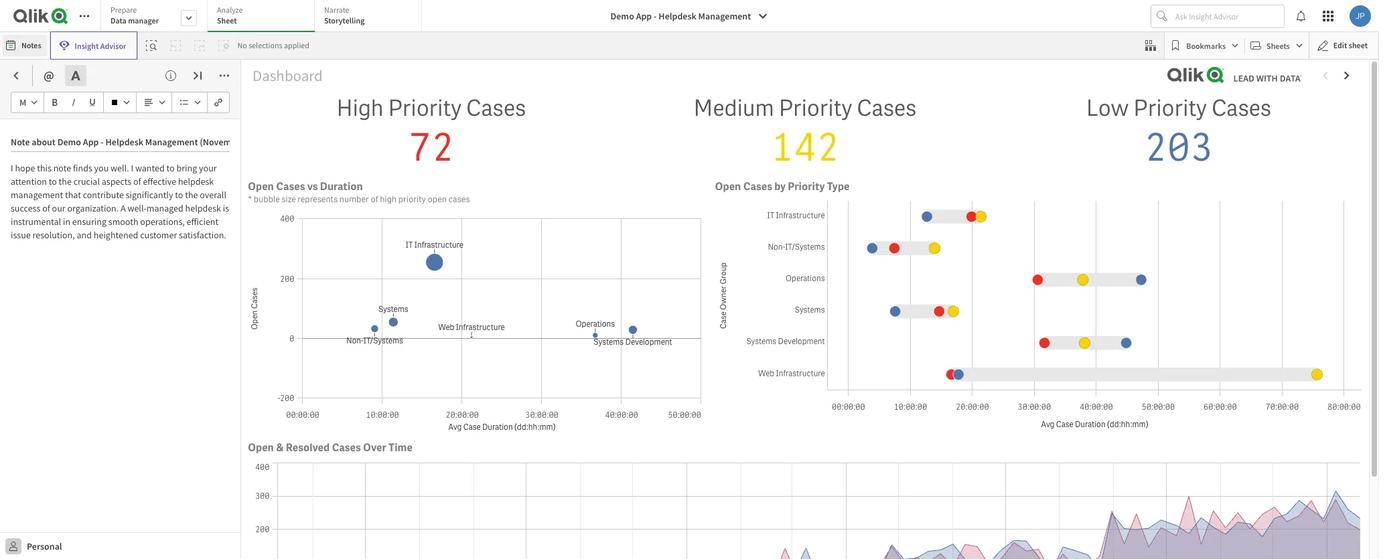 Task type: describe. For each thing, give the bounding box(es) containing it.
priority for 203
[[1134, 93, 1208, 123]]

1 horizontal spatial of
[[133, 176, 141, 188]]

effective
[[143, 176, 176, 188]]

crucial
[[73, 176, 100, 188]]

well.
[[111, 162, 129, 174]]

number
[[340, 194, 369, 205]]

&
[[276, 441, 284, 455]]

applied
[[284, 40, 310, 50]]

demo app - helpdesk management button
[[603, 5, 777, 27]]

sheet
[[217, 15, 237, 25]]

you
[[94, 162, 109, 174]]

bubble
[[254, 194, 280, 205]]

i hope this note finds you well. i wanted to bring your attention to the crucial aspects of effective helpdesk management that contribute significantly to the overall success of our organization. a well-managed helpdesk is instrumental in ensuring smooth operations, efficient issue resolution, and heightened customer satisfaction.
[[11, 162, 231, 241]]

2 horizontal spatial to
[[175, 189, 183, 201]]

cases inside open cases vs duration * bubble size represents number of high priority open cases
[[276, 179, 305, 194]]

back image
[[11, 70, 21, 81]]

efficient
[[187, 216, 219, 228]]

medium priority cases 142
[[694, 93, 917, 173]]

in
[[63, 216, 70, 228]]

helpdesk
[[659, 10, 697, 22]]

open
[[428, 194, 447, 205]]

1 horizontal spatial the
[[185, 189, 198, 201]]

priority for 72
[[388, 93, 462, 123]]

1 vertical spatial helpdesk
[[185, 202, 221, 214]]

203
[[1145, 123, 1214, 173]]

Ask Insight Advisor text field
[[1173, 5, 1284, 27]]

analyze
[[217, 5, 243, 15]]

note
[[53, 162, 71, 174]]

is
[[223, 202, 229, 214]]

bold image
[[51, 98, 59, 107]]

142
[[771, 123, 840, 173]]

our
[[52, 202, 65, 214]]

m button
[[14, 92, 41, 113]]

resolution,
[[33, 229, 75, 241]]

personal
[[27, 540, 62, 552]]

cases inside high priority cases 72
[[466, 93, 526, 123]]

management
[[699, 10, 751, 22]]

edit sheet
[[1334, 40, 1368, 50]]

insight advisor button
[[50, 31, 138, 60]]

demo
[[611, 10, 634, 22]]

sheet
[[1349, 40, 1368, 50]]

bookmarks
[[1187, 41, 1226, 51]]

tab list containing prepare
[[101, 0, 427, 34]]

edit sheet button
[[1309, 31, 1380, 60]]

low
[[1087, 93, 1129, 123]]

satisfaction.
[[179, 229, 226, 241]]

bring
[[177, 162, 197, 174]]

over
[[363, 441, 387, 455]]

72
[[408, 123, 455, 173]]

prepare
[[111, 5, 137, 15]]

duration
[[320, 179, 363, 194]]

sheets
[[1267, 41, 1290, 51]]

success
[[11, 202, 40, 214]]

vs
[[307, 179, 318, 194]]

data
[[111, 15, 126, 25]]

medium
[[694, 93, 774, 123]]

and
[[77, 229, 92, 241]]

no
[[237, 40, 247, 50]]

that
[[65, 189, 81, 201]]

italic image
[[70, 98, 78, 107]]

resolved
[[286, 441, 330, 455]]

details image
[[165, 70, 176, 81]]

represents
[[298, 194, 338, 205]]

Note title text field
[[11, 130, 230, 152]]

storytelling
[[324, 15, 365, 25]]

overall
[[200, 189, 226, 201]]

open for open cases by priority type
[[715, 179, 741, 194]]

prepare data manager
[[111, 5, 159, 25]]

priority
[[398, 194, 426, 205]]



Task type: locate. For each thing, give the bounding box(es) containing it.
helpdesk
[[178, 176, 214, 188], [185, 202, 221, 214]]

m
[[19, 96, 26, 109]]

toggle formatting image
[[70, 70, 81, 81]]

to down this
[[49, 176, 57, 188]]

of inside open cases vs duration * bubble size represents number of high priority open cases
[[371, 194, 378, 205]]

instrumental
[[11, 216, 61, 228]]

time
[[389, 441, 413, 455]]

1 vertical spatial the
[[185, 189, 198, 201]]

*
[[248, 194, 252, 205]]

edit
[[1334, 40, 1348, 50]]

insert link image
[[214, 98, 222, 107]]

management
[[11, 189, 63, 201]]

customer
[[140, 229, 177, 241]]

@ button
[[38, 65, 59, 86]]

attention
[[11, 176, 47, 188]]

cases
[[449, 194, 470, 205]]

open & resolved cases over time
[[248, 441, 413, 455]]

priority inside medium priority cases 142
[[779, 93, 853, 123]]

operations,
[[140, 216, 185, 228]]

the left overall
[[185, 189, 198, 201]]

cases inside medium priority cases 142
[[857, 93, 917, 123]]

to left bring on the top
[[167, 162, 175, 174]]

cases
[[466, 93, 526, 123], [857, 93, 917, 123], [1212, 93, 1272, 123], [276, 179, 305, 194], [743, 179, 773, 194], [332, 441, 361, 455]]

1 horizontal spatial i
[[131, 162, 133, 174]]

organization.
[[67, 202, 119, 214]]

tab list
[[101, 0, 427, 34]]

narrate
[[324, 5, 349, 15]]

high
[[380, 194, 397, 205]]

expand image
[[192, 70, 203, 81]]

selections tool image
[[1146, 40, 1157, 51]]

of left our
[[42, 202, 50, 214]]

james peterson image
[[1350, 5, 1372, 27]]

cases inside low priority cases 203
[[1212, 93, 1272, 123]]

low priority cases 203
[[1087, 93, 1272, 173]]

open cases vs duration * bubble size represents number of high priority open cases
[[248, 179, 470, 205]]

narrate storytelling
[[324, 5, 365, 25]]

managed
[[147, 202, 183, 214]]

toggle formatting element
[[65, 65, 92, 86]]

helpdesk down bring on the top
[[178, 176, 214, 188]]

application
[[0, 0, 1380, 559]]

smooth
[[108, 216, 138, 228]]

next sheet: performance image
[[1342, 70, 1353, 81]]

priority for 142
[[779, 93, 853, 123]]

of left 'high'
[[371, 194, 378, 205]]

smart search image
[[146, 40, 157, 51]]

i left hope
[[11, 162, 13, 174]]

Note Body text field
[[11, 152, 231, 457]]

of
[[133, 176, 141, 188], [371, 194, 378, 205], [42, 202, 50, 214]]

by
[[775, 179, 786, 194]]

open
[[248, 179, 274, 194], [715, 179, 741, 194], [248, 441, 274, 455]]

size
[[282, 194, 296, 205]]

sheets button
[[1248, 35, 1306, 56]]

manager
[[128, 15, 159, 25]]

contribute
[[83, 189, 124, 201]]

0 horizontal spatial of
[[42, 202, 50, 214]]

open left &
[[248, 441, 274, 455]]

demo app - helpdesk management
[[611, 10, 751, 22]]

the
[[59, 176, 72, 188], [185, 189, 198, 201]]

the down note
[[59, 176, 72, 188]]

0 horizontal spatial to
[[49, 176, 57, 188]]

of up significantly
[[133, 176, 141, 188]]

0 vertical spatial helpdesk
[[178, 176, 214, 188]]

a
[[121, 202, 126, 214]]

0 horizontal spatial the
[[59, 176, 72, 188]]

high
[[337, 93, 384, 123]]

to up managed
[[175, 189, 183, 201]]

advisor
[[100, 41, 126, 51]]

high priority cases 72
[[337, 93, 526, 173]]

open cases by priority type
[[715, 179, 850, 194]]

insight
[[75, 41, 99, 51]]

issue
[[11, 229, 31, 241]]

0 horizontal spatial i
[[11, 162, 13, 174]]

1 i from the left
[[11, 162, 13, 174]]

heightened
[[94, 229, 138, 241]]

open for open & resolved cases over time
[[248, 441, 274, 455]]

notes button
[[3, 35, 47, 56]]

well-
[[128, 202, 147, 214]]

type
[[827, 179, 850, 194]]

1 horizontal spatial to
[[167, 162, 175, 174]]

open inside open cases vs duration * bubble size represents number of high priority open cases
[[248, 179, 274, 194]]

2 i from the left
[[131, 162, 133, 174]]

wanted
[[135, 162, 165, 174]]

open left by
[[715, 179, 741, 194]]

priority inside high priority cases 72
[[388, 93, 462, 123]]

application containing 72
[[0, 0, 1380, 559]]

no selections applied
[[237, 40, 310, 50]]

aspects
[[102, 176, 131, 188]]

underline image
[[88, 98, 96, 107]]

your
[[199, 162, 217, 174]]

open left "size"
[[248, 179, 274, 194]]

-
[[654, 10, 657, 22]]

open for open cases vs duration * bubble size represents number of high priority open cases
[[248, 179, 274, 194]]

analyze sheet
[[217, 5, 243, 25]]

0 vertical spatial the
[[59, 176, 72, 188]]

2 vertical spatial to
[[175, 189, 183, 201]]

2 horizontal spatial of
[[371, 194, 378, 205]]

insight advisor
[[75, 41, 126, 51]]

notes
[[21, 40, 41, 50]]

finds
[[73, 162, 92, 174]]

bookmarks button
[[1168, 35, 1242, 56]]

significantly
[[126, 189, 173, 201]]

priority inside low priority cases 203
[[1134, 93, 1208, 123]]

hope
[[15, 162, 35, 174]]

selections
[[249, 40, 282, 50]]

i right well.
[[131, 162, 133, 174]]

1 vertical spatial to
[[49, 176, 57, 188]]

0 vertical spatial to
[[167, 162, 175, 174]]

ensuring
[[72, 216, 107, 228]]

@
[[44, 68, 54, 83]]

app
[[636, 10, 652, 22]]

i
[[11, 162, 13, 174], [131, 162, 133, 174]]

helpdesk up efficient
[[185, 202, 221, 214]]

this
[[37, 162, 51, 174]]



Task type: vqa. For each thing, say whether or not it's contained in the screenshot.
bottom states
no



